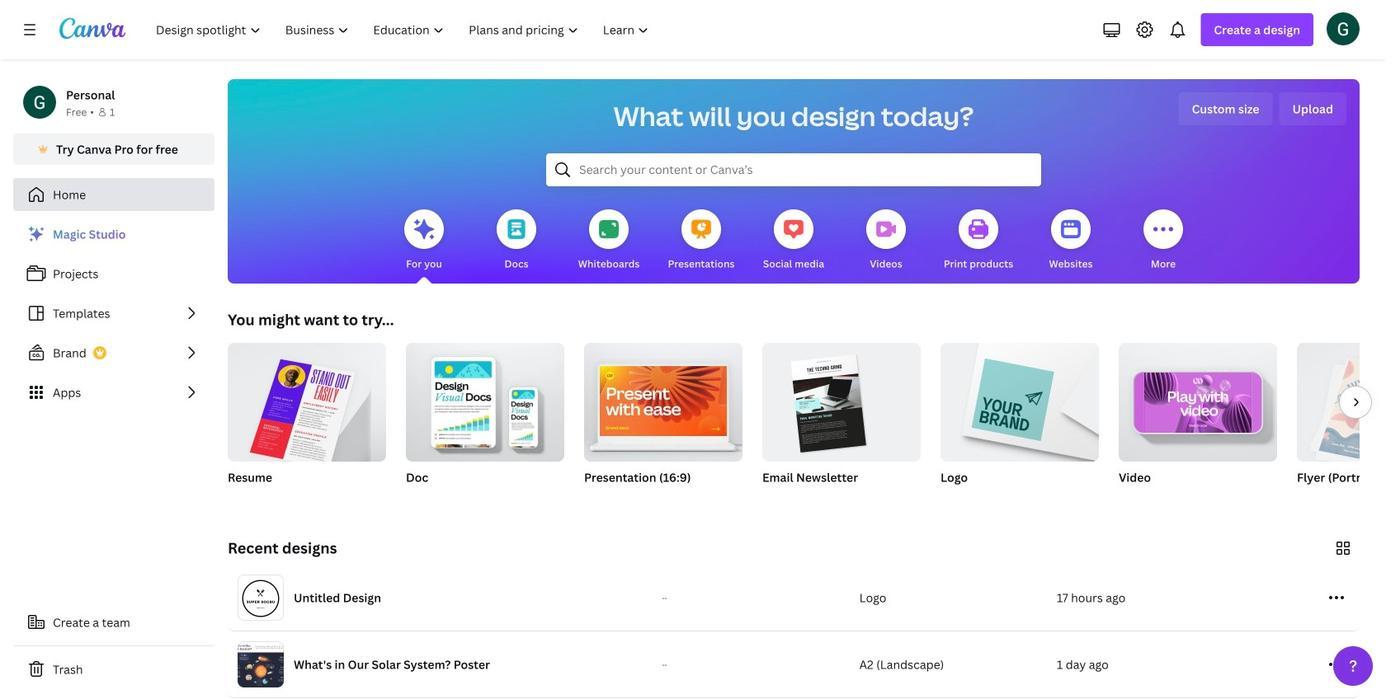 Task type: describe. For each thing, give the bounding box(es) containing it.
greg robinson image
[[1327, 12, 1360, 45]]

top level navigation element
[[145, 13, 663, 46]]

Search search field
[[579, 154, 1009, 186]]



Task type: locate. For each thing, give the bounding box(es) containing it.
group
[[228, 337, 386, 507], [228, 337, 386, 469], [406, 337, 565, 507], [406, 337, 565, 462], [584, 337, 743, 507], [584, 337, 743, 462], [763, 337, 921, 507], [763, 337, 921, 462], [941, 343, 1099, 507], [941, 343, 1099, 462], [1119, 343, 1278, 507], [1297, 343, 1387, 507]]

list
[[13, 218, 215, 409]]

None search field
[[546, 154, 1042, 187]]



Task type: vqa. For each thing, say whether or not it's contained in the screenshot.
based
no



